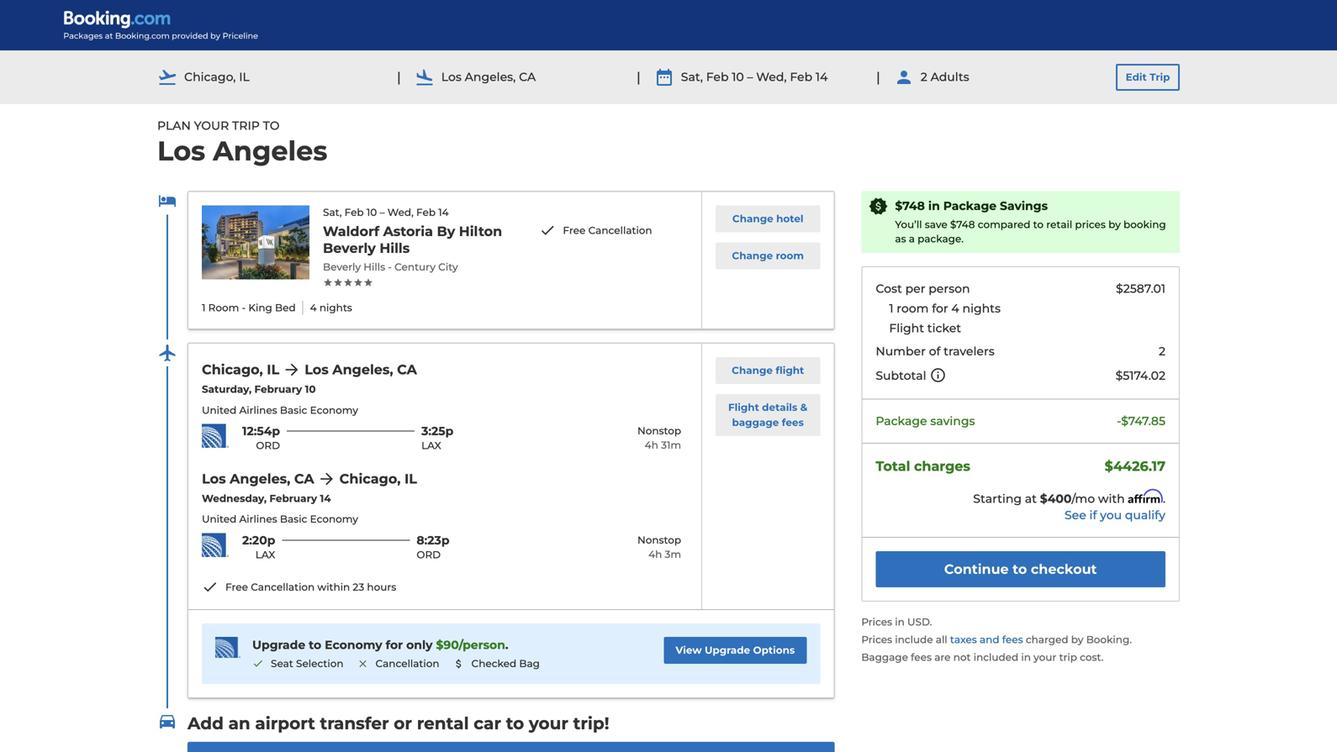 Task type: locate. For each thing, give the bounding box(es) containing it.
-
[[388, 261, 392, 273], [242, 302, 246, 314], [1117, 414, 1122, 429]]

1 vertical spatial angeles,
[[333, 362, 393, 378]]

to right continue
[[1013, 562, 1027, 578]]

0 vertical spatial economy
[[310, 404, 358, 417]]

1 horizontal spatial by
[[1109, 219, 1121, 231]]

february up 12:54p
[[254, 384, 302, 396]]

united airlines basic economy down wednesday, february 14
[[202, 514, 358, 526]]

il up trip
[[239, 70, 250, 84]]

change left flight
[[732, 365, 773, 377]]

0 horizontal spatial 14
[[320, 493, 331, 505]]

options
[[753, 645, 795, 657]]

. up checked bag
[[505, 638, 509, 653]]

1 united airlines basic economy from the top
[[202, 404, 358, 417]]

economy up not included icon
[[325, 638, 383, 653]]

1 for 1 room - king bed
[[202, 302, 206, 314]]

ord for 8:23p
[[417, 549, 441, 562]]

united for chicago,
[[202, 404, 237, 417]]

1 vertical spatial 14
[[438, 207, 449, 219]]

star image down waldorf
[[353, 278, 363, 288]]

0 vertical spatial your
[[1034, 652, 1057, 664]]

sat, inside sat, feb 10 – wed, feb 14 waldorf astoria by hilton beverly hills beverly hills - century city
[[323, 207, 342, 219]]

0 vertical spatial nonstop
[[638, 425, 681, 438]]

0 vertical spatial february
[[254, 384, 302, 396]]

los inside plan your trip to los angeles
[[157, 135, 205, 167]]

1 airlines from the top
[[239, 404, 277, 417]]

0 vertical spatial wed,
[[757, 70, 787, 84]]

if
[[1090, 509, 1097, 523]]

plan your trip to los angeles
[[157, 119, 328, 167]]

2 nonstop from the top
[[638, 535, 681, 547]]

for left only
[[386, 638, 403, 653]]

2 airlines from the top
[[239, 514, 277, 526]]

0 vertical spatial los angeles, ca
[[441, 70, 536, 84]]

0 vertical spatial united airlines basic economy
[[202, 404, 358, 417]]

1 vertical spatial flight
[[729, 402, 759, 414]]

lax for 3:25p
[[422, 440, 441, 452]]

2 change from the top
[[732, 250, 773, 262]]

1 room - king bed
[[202, 302, 296, 314]]

/mo
[[1072, 492, 1095, 506]]

1 for 1 room for 4 nights flight ticket
[[889, 301, 894, 316]]

united airlines basic economy
[[202, 404, 358, 417], [202, 514, 358, 526]]

0 horizontal spatial sat,
[[323, 207, 342, 219]]

for up ticket
[[932, 301, 949, 316]]

fees down include
[[911, 652, 932, 664]]

2 for 2 adults
[[921, 70, 928, 84]]

airlines down the saturday, february 10 at the left bottom of the page
[[239, 404, 277, 417]]

2 vertical spatial chicago, il
[[340, 471, 417, 487]]

ord down 12:54p
[[256, 440, 280, 452]]

0 vertical spatial 10
[[732, 70, 744, 84]]

0 vertical spatial prices
[[862, 617, 893, 629]]

2 star image from the left
[[353, 278, 363, 288]]

. up qualify
[[1163, 492, 1166, 506]]

4 nights
[[310, 302, 352, 314]]

4h
[[645, 439, 659, 452], [649, 549, 662, 561]]

&
[[801, 402, 808, 414]]

0 vertical spatial for
[[932, 301, 949, 316]]

1 vertical spatial sat,
[[323, 207, 342, 219]]

united for los
[[202, 514, 237, 526]]

0 vertical spatial basic
[[280, 404, 307, 417]]

ord for 12:54p
[[256, 440, 280, 452]]

1 vertical spatial lax
[[256, 549, 275, 562]]

nonstop 4h 31m
[[638, 425, 681, 452]]

united airlines basic economy up 12:54p
[[202, 404, 358, 417]]

90
[[444, 638, 459, 653]]

and
[[980, 634, 1000, 647]]

nights
[[963, 301, 1001, 316], [320, 302, 352, 314]]

economy down the saturday, february 10 at the left bottom of the page
[[310, 404, 358, 417]]

basic up 12:54p
[[280, 404, 307, 417]]

$4426.17
[[1105, 459, 1166, 475]]

wed, inside sat, feb 10 – wed, feb 14 waldorf astoria by hilton beverly hills beverly hills - century city
[[388, 207, 414, 219]]

ca for chicago, il
[[397, 362, 417, 378]]

0 vertical spatial angeles,
[[465, 70, 516, 84]]

united down wednesday,
[[202, 514, 237, 526]]

taxes
[[951, 634, 977, 647]]

economy
[[310, 404, 358, 417], [310, 514, 358, 526], [325, 638, 383, 653]]

los angeles, ca for |
[[441, 70, 536, 84]]

you
[[1100, 509, 1122, 523]]

free for free cancellation
[[563, 225, 586, 237]]

by inside prices in usd. prices include all taxes and fees charged by booking . baggage fees are not included in your trip cost.
[[1072, 634, 1084, 647]]

- left "century"
[[388, 261, 392, 273]]

united airlines-image image left "2:20p lax"
[[202, 534, 229, 558]]

economy for chicago,
[[310, 514, 358, 526]]

to
[[1034, 219, 1044, 231], [1013, 562, 1027, 578], [309, 638, 322, 653], [506, 714, 524, 735]]

wed,
[[757, 70, 787, 84], [388, 207, 414, 219]]

1 | from the left
[[397, 69, 401, 85]]

hills down "astoria"
[[380, 240, 410, 256]]

1 vertical spatial your
[[529, 714, 569, 735]]

0 vertical spatial united
[[202, 404, 237, 417]]

. right the charged
[[1130, 634, 1132, 647]]

add
[[188, 714, 224, 735]]

1
[[889, 301, 894, 316], [202, 302, 206, 314]]

lax down "3:25p"
[[422, 440, 441, 452]]

in down the charged
[[1022, 652, 1031, 664]]

star image
[[343, 278, 353, 288], [353, 278, 363, 288]]

2 adults
[[921, 70, 970, 84]]

free for free cancellation within 23 hours
[[225, 582, 248, 594]]

in left usd.
[[895, 617, 905, 629]]

1 change from the top
[[733, 213, 774, 225]]

$748 up package. at the right top of the page
[[951, 219, 975, 231]]

economy up within
[[310, 514, 358, 526]]

0 horizontal spatial upgrade
[[252, 638, 306, 653]]

lax down 2:20p at bottom
[[256, 549, 275, 562]]

4h inside nonstop 4h 31m
[[645, 439, 659, 452]]

united airlines-image image
[[202, 424, 229, 448], [202, 534, 229, 558]]

2 horizontal spatial fees
[[1003, 634, 1023, 647]]

. inside starting at $400 /mo with affirm . see if you qualify
[[1163, 492, 1166, 506]]

0 horizontal spatial ca
[[294, 471, 314, 487]]

– inside sat, feb 10 – wed, feb 14 waldorf astoria by hilton beverly hills beverly hills - century city
[[380, 207, 385, 219]]

hotel
[[777, 213, 804, 225]]

package up the save
[[944, 199, 997, 213]]

ord inside 8:23p ord
[[417, 549, 441, 562]]

1 horizontal spatial upgrade
[[705, 645, 751, 657]]

2 vertical spatial 10
[[305, 384, 316, 396]]

2 basic from the top
[[280, 514, 307, 526]]

february
[[254, 384, 302, 396], [270, 493, 317, 505]]

ord down 8:23p
[[417, 549, 441, 562]]

by
[[437, 223, 455, 240]]

1 vertical spatial 4h
[[649, 549, 662, 561]]

1 horizontal spatial 1
[[889, 301, 894, 316]]

add an airport transfer or rental car to your trip!
[[188, 714, 610, 735]]

1 horizontal spatial |
[[637, 69, 641, 85]]

angeles,
[[465, 70, 516, 84], [333, 362, 393, 378], [230, 471, 291, 487]]

waldorf
[[323, 223, 379, 240]]

1 horizontal spatial 2
[[1159, 345, 1166, 359]]

2 star image from the left
[[333, 278, 343, 288]]

$748 up you'll
[[895, 199, 925, 213]]

- up $4426.17
[[1117, 414, 1122, 429]]

0 horizontal spatial lax
[[256, 549, 275, 562]]

1 horizontal spatial your
[[1034, 652, 1057, 664]]

0 vertical spatial ca
[[519, 70, 536, 84]]

united airlines-image image left the 12:54p ord at the left
[[202, 424, 229, 448]]

ord inside the 12:54p ord
[[256, 440, 280, 452]]

in inside $748 in package savings you'll save $748 compared to retail prices by booking as a package.
[[929, 199, 940, 213]]

or
[[394, 714, 412, 735]]

by inside $748 in package savings you'll save $748 compared to retail prices by booking as a package.
[[1109, 219, 1121, 231]]

0 horizontal spatial fees
[[782, 417, 804, 429]]

star image up 4 nights
[[343, 278, 353, 288]]

ticket
[[928, 321, 962, 336]]

1 down cost
[[889, 301, 894, 316]]

fees down "&"
[[782, 417, 804, 429]]

change hotel link
[[716, 206, 821, 233]]

2 horizontal spatial -
[[1117, 414, 1122, 429]]

of
[[929, 345, 941, 359]]

flight
[[776, 365, 804, 377]]

0 vertical spatial chicago,
[[184, 70, 236, 84]]

change left hotel
[[733, 213, 774, 225]]

compared
[[978, 219, 1031, 231]]

wednesday,
[[202, 493, 267, 505]]

to left retail
[[1034, 219, 1044, 231]]

booking
[[1087, 634, 1130, 647]]

1 vertical spatial prices
[[862, 634, 893, 647]]

1 vertical spatial cancellation
[[251, 582, 315, 594]]

room down hotel
[[776, 250, 804, 262]]

city
[[438, 261, 458, 273]]

package down subtotal
[[876, 414, 928, 429]]

fee image
[[453, 658, 465, 670]]

1 vertical spatial airlines
[[239, 514, 277, 526]]

- left king
[[242, 302, 246, 314]]

room down 'per' at the right top of the page
[[897, 301, 929, 316]]

0 horizontal spatial ord
[[256, 440, 280, 452]]

0 vertical spatial change
[[733, 213, 774, 225]]

los
[[441, 70, 462, 84], [157, 135, 205, 167], [305, 362, 329, 378], [202, 471, 226, 487]]

2 horizontal spatial |
[[877, 69, 881, 85]]

wed, for sat, feb 10 – wed, feb 14
[[757, 70, 787, 84]]

10 for sat, feb 10 – wed, feb 14 waldorf astoria by hilton beverly hills beverly hills - century city
[[367, 207, 377, 219]]

a
[[909, 233, 915, 245]]

4h left 3m
[[649, 549, 662, 561]]

| for 2 adults
[[877, 69, 881, 85]]

nonstop up 3m
[[638, 535, 681, 547]]

united airlines basic economy for il
[[202, 404, 358, 417]]

1 vertical spatial los angeles, ca
[[305, 362, 417, 378]]

1 horizontal spatial in
[[929, 199, 940, 213]]

2 left adults
[[921, 70, 928, 84]]

10 inside sat, feb 10 – wed, feb 14 waldorf astoria by hilton beverly hills beverly hills - century city
[[367, 207, 377, 219]]

0 vertical spatial airlines
[[239, 404, 277, 417]]

14 for sat, feb 10 – wed, feb 14 waldorf astoria by hilton beverly hills beverly hills - century city
[[438, 207, 449, 219]]

10 for saturday, february 10
[[305, 384, 316, 396]]

1 vertical spatial united
[[202, 514, 237, 526]]

united down saturday, at the left bottom
[[202, 404, 237, 417]]

change for change room
[[732, 250, 773, 262]]

0 horizontal spatial room
[[776, 250, 804, 262]]

room for 1
[[897, 301, 929, 316]]

1 horizontal spatial fees
[[911, 652, 932, 664]]

il
[[239, 70, 250, 84], [267, 362, 279, 378], [405, 471, 417, 487]]

4 inside 1 room for 4 nights flight ticket
[[952, 301, 960, 316]]

2 horizontal spatial cancellation
[[589, 225, 652, 237]]

0 horizontal spatial –
[[380, 207, 385, 219]]

change
[[733, 213, 774, 225], [732, 250, 773, 262], [732, 365, 773, 377]]

free cancellation
[[563, 225, 652, 237]]

0 vertical spatial free
[[563, 225, 586, 237]]

change hotel
[[733, 213, 804, 225]]

1 vertical spatial 2
[[1159, 345, 1166, 359]]

1 vertical spatial free
[[225, 582, 248, 594]]

| for los angeles, ca
[[397, 69, 401, 85]]

1 inside 1 room for 4 nights flight ticket
[[889, 301, 894, 316]]

0 vertical spatial room
[[776, 250, 804, 262]]

1 vertical spatial beverly
[[323, 261, 361, 273]]

1 vertical spatial chicago,
[[202, 362, 263, 378]]

14 inside sat, feb 10 – wed, feb 14 waldorf astoria by hilton beverly hills beverly hills - century city
[[438, 207, 449, 219]]

1 vertical spatial il
[[267, 362, 279, 378]]

sat, for sat, feb 10 – wed, feb 14
[[681, 70, 703, 84]]

package
[[944, 199, 997, 213], [876, 414, 928, 429]]

il up the saturday, february 10 at the left bottom of the page
[[267, 362, 279, 378]]

1 nonstop from the top
[[638, 425, 681, 438]]

2
[[921, 70, 928, 84], [1159, 345, 1166, 359]]

nonstop for los angeles, ca
[[638, 425, 681, 438]]

$2587.01
[[1116, 282, 1166, 296]]

package savings
[[876, 414, 975, 429]]

cars image
[[157, 713, 178, 733]]

room inside 1 room for 4 nights flight ticket
[[897, 301, 929, 316]]

2 horizontal spatial ca
[[519, 70, 536, 84]]

hills left "century"
[[364, 261, 385, 273]]

il up 8:23p
[[405, 471, 417, 487]]

lax for 2:20p
[[256, 549, 275, 562]]

0 vertical spatial ord
[[256, 440, 280, 452]]

basic down wednesday, february 14
[[280, 514, 307, 526]]

2 horizontal spatial 14
[[816, 70, 828, 84]]

flight details & baggage fees link
[[716, 395, 821, 437]]

fees
[[782, 417, 804, 429], [1003, 634, 1023, 647], [911, 652, 932, 664]]

to up the selection
[[309, 638, 322, 653]]

included
[[974, 652, 1019, 664]]

your down the charged
[[1034, 652, 1057, 664]]

for
[[932, 301, 949, 316], [386, 638, 403, 653]]

per
[[906, 282, 926, 296]]

3 | from the left
[[877, 69, 881, 85]]

1 vertical spatial room
[[897, 301, 929, 316]]

prices
[[862, 617, 893, 629], [862, 634, 893, 647]]

1 vertical spatial wed,
[[388, 207, 414, 219]]

united
[[202, 404, 237, 417], [202, 514, 237, 526]]

0 vertical spatial cancellation
[[589, 225, 652, 237]]

nights down 'person'
[[963, 301, 1001, 316]]

upgrade
[[252, 638, 306, 653], [705, 645, 751, 657]]

2 for 2
[[1159, 345, 1166, 359]]

chicago,
[[184, 70, 236, 84], [202, 362, 263, 378], [340, 471, 401, 487]]

4 down 'person'
[[952, 301, 960, 316]]

2 horizontal spatial 10
[[732, 70, 744, 84]]

4h left 31m
[[645, 439, 659, 452]]

at
[[1025, 492, 1037, 506]]

0 vertical spatial lax
[[422, 440, 441, 452]]

0 horizontal spatial package
[[876, 414, 928, 429]]

0 horizontal spatial free
[[225, 582, 248, 594]]

0 vertical spatial 4h
[[645, 439, 659, 452]]

lax inside 3:25p lax
[[422, 440, 441, 452]]

in up the save
[[929, 199, 940, 213]]

0 vertical spatial fees
[[782, 417, 804, 429]]

your
[[1034, 652, 1057, 664], [529, 714, 569, 735]]

february for angeles,
[[270, 493, 317, 505]]

1 horizontal spatial -
[[388, 261, 392, 273]]

1 united airlines-image image from the top
[[202, 424, 229, 448]]

airlines up 2:20p at bottom
[[239, 514, 277, 526]]

united airlines-image image for los
[[202, 534, 229, 558]]

room for change
[[776, 250, 804, 262]]

14 for sat, feb 10 – wed, feb 14
[[816, 70, 828, 84]]

0 horizontal spatial 1
[[202, 302, 206, 314]]

2 up the $5174.02
[[1159, 345, 1166, 359]]

1 vertical spatial by
[[1072, 634, 1084, 647]]

flight up the number
[[889, 321, 925, 336]]

by up 'trip'
[[1072, 634, 1084, 647]]

–
[[747, 70, 753, 84], [380, 207, 385, 219]]

selection
[[296, 658, 344, 670]]

– for sat, feb 10 – wed, feb 14
[[747, 70, 753, 84]]

in for package
[[929, 199, 940, 213]]

1 beverly from the top
[[323, 240, 376, 256]]

0 vertical spatial –
[[747, 70, 753, 84]]

1 horizontal spatial 4
[[952, 301, 960, 316]]

4h inside "nonstop 4h 3m"
[[649, 549, 662, 561]]

1 left room
[[202, 302, 206, 314]]

starting
[[974, 492, 1022, 506]]

by right prices
[[1109, 219, 1121, 231]]

february up 2:20p at bottom
[[270, 493, 317, 505]]

4
[[952, 301, 960, 316], [310, 302, 317, 314]]

1 united from the top
[[202, 404, 237, 417]]

economy for los
[[310, 404, 358, 417]]

upgrade right view
[[705, 645, 751, 657]]

chicago, il up saturday, at the left bottom
[[202, 362, 279, 378]]

0 horizontal spatial 2
[[921, 70, 928, 84]]

.
[[1163, 492, 1166, 506], [1130, 634, 1132, 647], [505, 638, 509, 653]]

change flight
[[732, 365, 804, 377]]

1 horizontal spatial 10
[[367, 207, 377, 219]]

|
[[397, 69, 401, 85], [637, 69, 641, 85], [877, 69, 881, 85]]

fees right "and"
[[1003, 634, 1023, 647]]

star image
[[323, 278, 333, 288], [333, 278, 343, 288], [363, 278, 374, 288]]

4 right bed
[[310, 302, 317, 314]]

2 united airlines-image image from the top
[[202, 534, 229, 558]]

2 vertical spatial change
[[732, 365, 773, 377]]

1 horizontal spatial lax
[[422, 440, 441, 452]]

8:23p ord
[[417, 534, 450, 562]]

ca
[[519, 70, 536, 84], [397, 362, 417, 378], [294, 471, 314, 487]]

change room link
[[716, 243, 821, 270]]

change down change hotel link
[[732, 250, 773, 262]]

0 vertical spatial in
[[929, 199, 940, 213]]

2 united from the top
[[202, 514, 237, 526]]

1 horizontal spatial room
[[897, 301, 929, 316]]

nights right bed
[[320, 302, 352, 314]]

your inside prices in usd. prices include all taxes and fees charged by booking . baggage fees are not included in your trip cost.
[[1034, 652, 1057, 664]]

flight details & baggage fees
[[729, 402, 808, 429]]

upgrade up seat
[[252, 638, 306, 653]]

1 basic from the top
[[280, 404, 307, 417]]

1 vertical spatial change
[[732, 250, 773, 262]]

chicago, il up 8:23p
[[340, 471, 417, 487]]

1 horizontal spatial flight
[[889, 321, 925, 336]]

flight up baggage
[[729, 402, 759, 414]]

2 vertical spatial in
[[1022, 652, 1031, 664]]

lax inside "2:20p lax"
[[256, 549, 275, 562]]

2 united airlines basic economy from the top
[[202, 514, 358, 526]]

3 change from the top
[[732, 365, 773, 377]]

your left trip! at the bottom left of page
[[529, 714, 569, 735]]

chicago, il
[[184, 70, 250, 84], [202, 362, 279, 378], [340, 471, 417, 487]]

room
[[776, 250, 804, 262], [897, 301, 929, 316]]

chicago, il up your
[[184, 70, 250, 84]]

2 | from the left
[[637, 69, 641, 85]]

nonstop up 31m
[[638, 425, 681, 438]]

continue
[[945, 562, 1009, 578]]

astoria
[[383, 223, 433, 240]]



Task type: describe. For each thing, give the bounding box(es) containing it.
2 vertical spatial chicago,
[[340, 471, 401, 487]]

save
[[925, 219, 948, 231]]

2 vertical spatial il
[[405, 471, 417, 487]]

prices in usd. prices include all taxes and fees charged by booking . baggage fees are not included in your trip cost.
[[862, 617, 1132, 664]]

0 horizontal spatial angeles,
[[230, 471, 291, 487]]

1 horizontal spatial il
[[267, 362, 279, 378]]

cancellation for free cancellation within 23 hours
[[251, 582, 315, 594]]

3:25p
[[422, 424, 454, 439]]

to right the car
[[506, 714, 524, 735]]

0 horizontal spatial nights
[[320, 302, 352, 314]]

2 vertical spatial los angeles, ca
[[202, 471, 314, 487]]

1 vertical spatial for
[[386, 638, 403, 653]]

0 vertical spatial $748
[[895, 199, 925, 213]]

change room
[[732, 250, 804, 262]]

charges
[[914, 459, 971, 475]]

basic for angeles,
[[280, 514, 307, 526]]

an
[[228, 714, 250, 735]]

baggage
[[862, 652, 909, 664]]

car
[[474, 714, 501, 735]]

0 horizontal spatial 4
[[310, 302, 317, 314]]

within
[[318, 582, 350, 594]]

1 horizontal spatial cancellation
[[376, 658, 440, 670]]

23
[[353, 582, 364, 594]]

package inside $748 in package savings you'll save $748 compared to retail prices by booking as a package.
[[944, 199, 997, 213]]

to inside button
[[1013, 562, 1027, 578]]

details
[[762, 402, 798, 414]]

1 vertical spatial hills
[[364, 261, 385, 273]]

checked bag
[[472, 658, 540, 670]]

room
[[208, 302, 239, 314]]

booking.com packages image
[[63, 10, 259, 40]]

with
[[1099, 492, 1125, 506]]

airlines for il
[[239, 404, 277, 417]]

0 horizontal spatial .
[[505, 638, 509, 653]]

adults
[[931, 70, 970, 84]]

savings
[[1000, 199, 1048, 213]]

prices
[[1075, 219, 1106, 231]]

fees inside flight details & baggage fees
[[782, 417, 804, 429]]

angeles, for chicago, il
[[333, 362, 393, 378]]

person
[[929, 282, 970, 296]]

flight inside flight details & baggage fees
[[729, 402, 759, 414]]

hilton
[[459, 223, 502, 240]]

retail
[[1047, 219, 1073, 231]]

3:25p lax
[[422, 424, 454, 452]]

angeles
[[213, 135, 328, 167]]

subtotal
[[876, 369, 927, 383]]

you'll
[[895, 219, 922, 231]]

$5174.02
[[1116, 369, 1166, 383]]

4h for los angeles, ca
[[645, 439, 659, 452]]

total
[[876, 459, 911, 475]]

plan
[[157, 119, 191, 133]]

1 prices from the top
[[862, 617, 893, 629]]

$748 in package savings you'll save $748 compared to retail prices by booking as a package.
[[895, 199, 1167, 245]]

. inside prices in usd. prices include all taxes and fees charged by booking . baggage fees are not included in your trip cost.
[[1130, 634, 1132, 647]]

bed
[[275, 302, 296, 314]]

2 horizontal spatial in
[[1022, 652, 1031, 664]]

$400
[[1040, 492, 1072, 506]]

2 vertical spatial ca
[[294, 471, 314, 487]]

1 vertical spatial chicago, il
[[202, 362, 279, 378]]

trip!
[[573, 714, 610, 735]]

taxes and fees link
[[951, 634, 1026, 647]]

booking
[[1124, 219, 1167, 231]]

savings
[[931, 414, 975, 429]]

basic for il
[[280, 404, 307, 417]]

– for sat, feb 10 – wed, feb 14 waldorf astoria by hilton beverly hills beverly hills - century city
[[380, 207, 385, 219]]

in for usd.
[[895, 617, 905, 629]]

0 horizontal spatial il
[[239, 70, 250, 84]]

2 vertical spatial -
[[1117, 414, 1122, 429]]

upgrade to economy for only $ 90 /person .
[[252, 638, 509, 653]]

1 star image from the left
[[323, 278, 333, 288]]

flights image
[[157, 343, 178, 363]]

checkout
[[1031, 562, 1097, 578]]

upgrade inside view upgrade options button
[[705, 645, 751, 657]]

los angeles, ca for chicago, il
[[305, 362, 417, 378]]

to inside $748 in package savings you'll save $748 compared to retail prices by booking as a package.
[[1034, 219, 1044, 231]]

2 beverly from the top
[[323, 261, 361, 273]]

affirm
[[1128, 490, 1163, 504]]

$
[[436, 638, 444, 653]]

only
[[406, 638, 433, 653]]

nonstop 4h 3m
[[638, 535, 681, 561]]

3m
[[665, 549, 681, 561]]

airlines for angeles,
[[239, 514, 277, 526]]

2 vertical spatial fees
[[911, 652, 932, 664]]

0 vertical spatial chicago, il
[[184, 70, 250, 84]]

checked
[[472, 658, 517, 670]]

wed, for sat, feb 10 – wed, feb 14 waldorf astoria by hilton beverly hills beverly hills - century city
[[388, 207, 414, 219]]

free cancellation within 23 hours
[[225, 582, 396, 594]]

12:54p
[[242, 424, 280, 439]]

10 for sat, feb 10 – wed, feb 14
[[732, 70, 744, 84]]

- inside sat, feb 10 – wed, feb 14 waldorf astoria by hilton beverly hills beverly hills - century city
[[388, 261, 392, 273]]

wednesday, february 14
[[202, 493, 331, 505]]

8:23p
[[417, 534, 450, 548]]

see if you qualify link
[[863, 508, 1166, 524]]

1 horizontal spatial $748
[[951, 219, 975, 231]]

seat selection
[[271, 658, 344, 670]]

/person
[[459, 638, 505, 653]]

$747.85
[[1122, 414, 1166, 429]]

31m
[[661, 439, 681, 452]]

star rating image
[[323, 278, 513, 288]]

are
[[935, 652, 951, 664]]

edit
[[1126, 71, 1147, 83]]

cost per person
[[876, 282, 970, 296]]

bed image
[[157, 191, 178, 212]]

for inside 1 room for 4 nights flight ticket
[[932, 301, 949, 316]]

baggage
[[732, 417, 779, 429]]

2 vertical spatial economy
[[325, 638, 383, 653]]

change for change flight
[[732, 365, 773, 377]]

united airlines-image image for chicago,
[[202, 424, 229, 448]]

charged
[[1026, 634, 1069, 647]]

sat, for sat, feb 10 – wed, feb 14 waldorf astoria by hilton beverly hills beverly hills - century city
[[323, 207, 342, 219]]

included image
[[252, 658, 264, 670]]

bag
[[519, 658, 540, 670]]

starting at $400 /mo with affirm . see if you qualify
[[974, 490, 1166, 523]]

number
[[876, 345, 926, 359]]

4h for chicago, il
[[649, 549, 662, 561]]

1 star image from the left
[[343, 278, 353, 288]]

package.
[[918, 233, 964, 245]]

saturday,
[[202, 384, 252, 396]]

1 room for 4 nights flight ticket
[[889, 301, 1001, 336]]

angeles, for |
[[465, 70, 516, 84]]

continue to checkout button
[[876, 552, 1166, 588]]

sat, feb 10 – wed, feb 14
[[681, 70, 828, 84]]

toggle tooltip image
[[930, 367, 947, 384]]

not included image
[[357, 658, 369, 670]]

hotel image - waldorf astoria by hilton beverly hills image
[[202, 206, 310, 280]]

flight inside 1 room for 4 nights flight ticket
[[889, 321, 925, 336]]

2 prices from the top
[[862, 634, 893, 647]]

change for change hotel
[[733, 213, 774, 225]]

edit trip
[[1126, 71, 1171, 83]]

trip
[[1060, 652, 1078, 664]]

view upgrade options
[[676, 645, 795, 657]]

2 vertical spatial 14
[[320, 493, 331, 505]]

3 star image from the left
[[363, 278, 374, 288]]

cancellation for free cancellation
[[589, 225, 652, 237]]

travelers
[[944, 345, 995, 359]]

hours
[[367, 582, 396, 594]]

nonstop for chicago, il
[[638, 535, 681, 547]]

1 vertical spatial -
[[242, 302, 246, 314]]

nights inside 1 room for 4 nights flight ticket
[[963, 301, 1001, 316]]

ca for |
[[519, 70, 536, 84]]

airport
[[255, 714, 315, 735]]

united airlines basic economy for angeles,
[[202, 514, 358, 526]]

transfer
[[320, 714, 389, 735]]

qualify
[[1126, 509, 1166, 523]]

united airlines logo image
[[215, 637, 241, 659]]

0 horizontal spatial your
[[529, 714, 569, 735]]

0 vertical spatial hills
[[380, 240, 410, 256]]

1 vertical spatial fees
[[1003, 634, 1023, 647]]

1 vertical spatial package
[[876, 414, 928, 429]]

| for sat, feb 10 – wed, feb 14
[[637, 69, 641, 85]]

cost
[[876, 282, 903, 296]]

february for il
[[254, 384, 302, 396]]

all
[[936, 634, 948, 647]]

total charges
[[876, 459, 971, 475]]

cost.
[[1080, 652, 1104, 664]]

-$747.85
[[1117, 414, 1166, 429]]

see
[[1065, 509, 1087, 523]]



Task type: vqa. For each thing, say whether or not it's contained in the screenshot.
the top 2
yes



